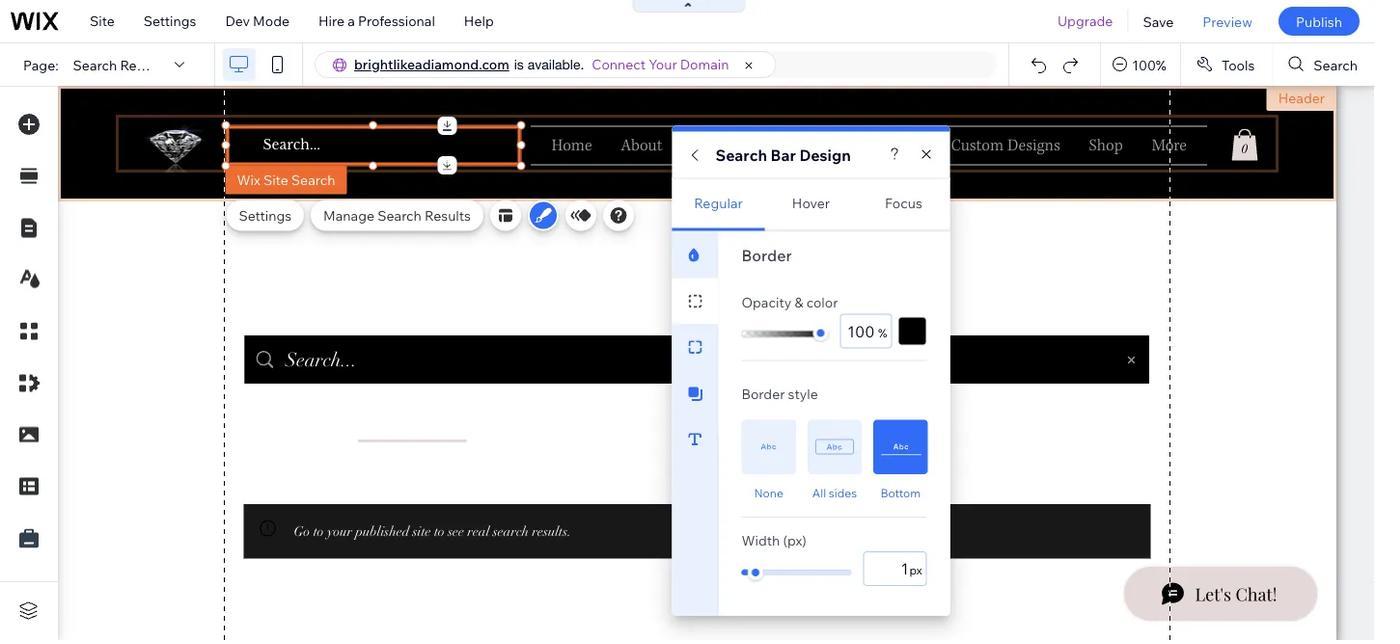 Task type: vqa. For each thing, say whether or not it's contained in the screenshot.
the Animals to the top
no



Task type: locate. For each thing, give the bounding box(es) containing it.
settings
[[144, 13, 196, 29], [239, 207, 292, 224]]

settings down wix
[[239, 207, 292, 224]]

tools
[[1222, 56, 1255, 73]]

1 horizontal spatial site
[[263, 171, 288, 188]]

sides
[[829, 486, 857, 500]]

0 vertical spatial border
[[742, 246, 792, 265]]

border
[[742, 246, 792, 265], [742, 386, 785, 403]]

search button
[[1274, 43, 1376, 86]]

border style
[[742, 386, 818, 403]]

width (px)
[[742, 533, 807, 550]]

design
[[800, 145, 851, 165]]

results
[[120, 56, 166, 73], [425, 207, 471, 224]]

brightlikeadiamond.com
[[354, 56, 510, 73]]

0 vertical spatial site
[[90, 13, 115, 29]]

tools button
[[1181, 43, 1273, 86]]

preview button
[[1189, 0, 1267, 42]]

site up search results
[[90, 13, 115, 29]]

is
[[514, 56, 524, 72]]

dev mode
[[225, 13, 290, 29]]

border for border
[[742, 246, 792, 265]]

1 vertical spatial border
[[742, 386, 785, 403]]

border up opacity
[[742, 246, 792, 265]]

0 horizontal spatial results
[[120, 56, 166, 73]]

hover
[[792, 195, 830, 212]]

settings up search results
[[144, 13, 196, 29]]

available.
[[528, 56, 584, 72]]

save button
[[1129, 0, 1189, 42]]

0 vertical spatial settings
[[144, 13, 196, 29]]

2 border from the top
[[742, 386, 785, 403]]

style
[[788, 386, 818, 403]]

focus
[[885, 195, 923, 212]]

save
[[1143, 13, 1174, 30]]

100%
[[1133, 56, 1167, 73]]

help
[[464, 13, 494, 29]]

professional
[[358, 13, 435, 29]]

none
[[754, 486, 784, 500]]

search
[[73, 56, 117, 73], [1314, 56, 1358, 73], [716, 145, 767, 165], [291, 171, 335, 188], [378, 207, 422, 224]]

1 vertical spatial site
[[263, 171, 288, 188]]

site
[[90, 13, 115, 29], [263, 171, 288, 188]]

search inside button
[[1314, 56, 1358, 73]]

1 border from the top
[[742, 246, 792, 265]]

1 horizontal spatial results
[[425, 207, 471, 224]]

upgrade
[[1058, 13, 1113, 29]]

preview
[[1203, 13, 1253, 30]]

domain
[[680, 56, 729, 73]]

search bar design
[[716, 145, 851, 165]]

0 horizontal spatial settings
[[144, 13, 196, 29]]

1 vertical spatial settings
[[239, 207, 292, 224]]

header
[[1279, 90, 1325, 107]]

site right wix
[[263, 171, 288, 188]]

border left style
[[742, 386, 785, 403]]

hire
[[319, 13, 345, 29]]

publish
[[1296, 13, 1343, 30]]

publish button
[[1279, 7, 1360, 36]]

a
[[348, 13, 355, 29]]

None text field
[[840, 314, 892, 349], [863, 552, 927, 587], [840, 314, 892, 349], [863, 552, 927, 587]]

is available. connect your domain
[[514, 56, 729, 73]]

bar
[[771, 145, 796, 165]]

opacity & color
[[742, 294, 838, 311]]



Task type: describe. For each thing, give the bounding box(es) containing it.
regular
[[694, 195, 743, 212]]

mode
[[253, 13, 290, 29]]

all
[[813, 486, 826, 500]]

wix site search
[[237, 171, 335, 188]]

manage search results
[[323, 207, 471, 224]]

manage
[[323, 207, 375, 224]]

0 horizontal spatial site
[[90, 13, 115, 29]]

opacity
[[742, 294, 792, 311]]

0 vertical spatial results
[[120, 56, 166, 73]]

bottom
[[881, 486, 921, 500]]

1 vertical spatial results
[[425, 207, 471, 224]]

dev
[[225, 13, 250, 29]]

border for border style
[[742, 386, 785, 403]]

color
[[807, 294, 838, 311]]

hire a professional
[[319, 13, 435, 29]]

connect
[[592, 56, 646, 73]]

your
[[649, 56, 677, 73]]

(px)
[[783, 533, 807, 550]]

search for search bar design
[[716, 145, 767, 165]]

all sides
[[813, 486, 857, 500]]

search for search results
[[73, 56, 117, 73]]

wix
[[237, 171, 260, 188]]

search for search
[[1314, 56, 1358, 73]]

100% button
[[1102, 43, 1180, 86]]

width
[[742, 533, 780, 550]]

&
[[795, 294, 804, 311]]

1 horizontal spatial settings
[[239, 207, 292, 224]]

search results
[[73, 56, 166, 73]]



